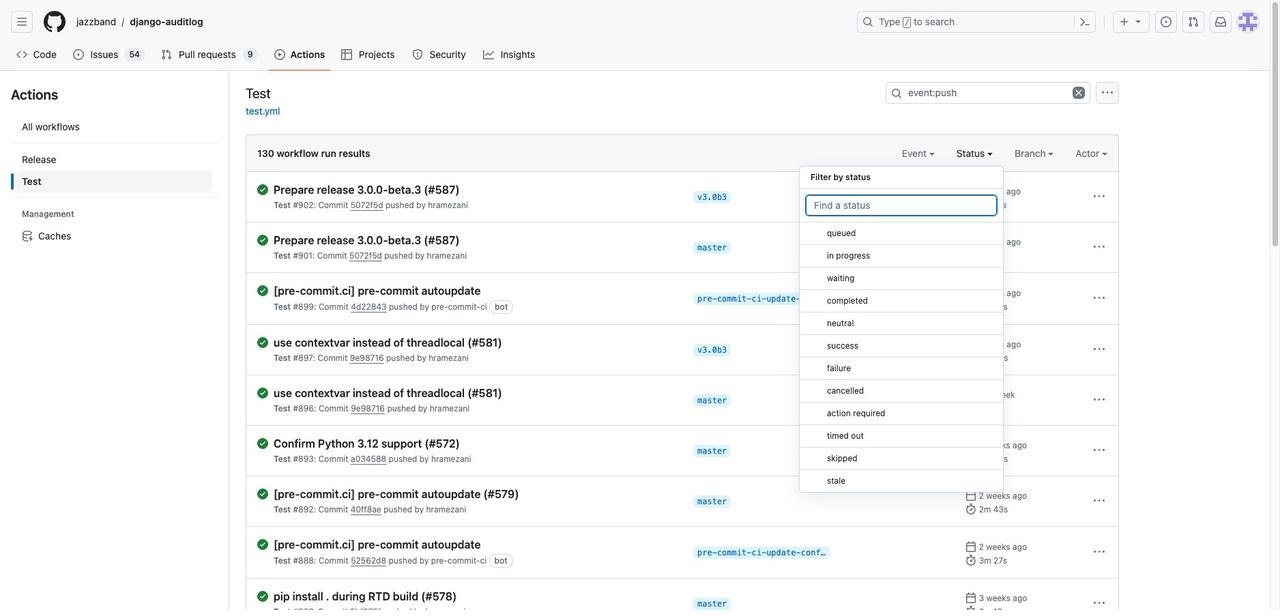Task type: vqa. For each thing, say whether or not it's contained in the screenshot.
hramezani link corresponding to Prepare release 3.0.0-beta.3 (#587) Test #902: Commit 5072f5d pushed             by hramezani
yes



Task type: describe. For each thing, give the bounding box(es) containing it.
2 weeks ago for autoupdate
[[980, 491, 1028, 501]]

action
[[828, 408, 851, 419]]

menu containing filter by status
[[800, 160, 1004, 504]]

commit.ci] inside [pre-commit.ci] pre-commit autoupdate (#579) test #892: commit 40ff8ae pushed             by hramezani
[[300, 488, 355, 500]]

#899:
[[293, 302, 316, 312]]

calendar image for confirm python 3.12 support (#572)
[[966, 440, 977, 451]]

hramezani inside prepare release 3.0.0-beta.3 (#587) test #902: commit 5072f5d pushed             by hramezani
[[428, 200, 468, 210]]

pre-commit-ci link for commit 52562d8 pushed             by pre-commit-ci
[[431, 556, 487, 566]]

1 horizontal spatial actions
[[291, 48, 325, 60]]

list containing jazzband
[[71, 11, 849, 33]]

2 3 days ago from the top
[[980, 339, 1022, 350]]

support
[[382, 438, 422, 450]]

hramezani link for prepare release 3.0.0-beta.3 (#587) test #901: commit 5072f5d pushed             by hramezani
[[427, 251, 467, 261]]

show options image for prepare release 3.0.0-beta.3 (#587) test #902: commit 5072f5d pushed             by hramezani
[[1094, 191, 1105, 202]]

#888:
[[293, 556, 317, 566]]

security
[[430, 48, 466, 60]]

days for #902:
[[987, 186, 1005, 197]]

commit right the #899:
[[319, 302, 349, 312]]

completed successfully image for prepare release 3.0.0-beta.3 (#587) test #901: commit 5072f5d pushed             by hramezani
[[257, 235, 268, 246]]

2m for 2m 43s
[[980, 505, 992, 515]]

triangle down image
[[1133, 16, 1144, 27]]

pip install . during rtd build (#578) link
[[274, 590, 683, 604]]

9e98716 for use contextvar instead of threadlocal (#581) test #897: commit 9e98716 pushed             by hramezani
[[350, 353, 384, 363]]

.
[[326, 591, 330, 603]]

week
[[996, 390, 1016, 400]]

all
[[22, 121, 33, 132]]

waiting
[[828, 273, 855, 283]]

test inside use contextvar instead of threadlocal (#581) test #896: commit 9e98716 pushed             by hramezani
[[274, 404, 291, 414]]

[pre-commit.ci] pre-commit autoupdate link for commit 52562d8 pushed             by pre-commit-ci
[[274, 538, 683, 552]]

release link
[[16, 149, 212, 171]]

1 vertical spatial actions
[[11, 87, 58, 102]]

ci- for 3 days ago
[[752, 294, 767, 304]]

commit.ci] for commit 4d22843 pushed             by pre-commit-ci
[[300, 285, 355, 297]]

confirm python 3.12 support (#572) link
[[274, 437, 683, 451]]

40ff8ae
[[351, 505, 382, 515]]

search image
[[892, 88, 903, 99]]

prepare release 3.0.0-beta.3 (#587) link for prepare release 3.0.0-beta.3 (#587) test #901: commit 5072f5d pushed             by hramezani
[[274, 234, 683, 247]]

v3.0b3 for use contextvar instead of threadlocal (#581)
[[698, 345, 727, 355]]

calendar image for prepare release 3.0.0-beta.3 (#587)
[[966, 186, 977, 197]]

pushed inside confirm python 3.12 support (#572) test #893: commit a034588 pushed             by hramezani
[[389, 454, 418, 464]]

3 show options image from the top
[[1094, 598, 1105, 609]]

release
[[22, 154, 56, 165]]

use contextvar instead of threadlocal (#581) test #896: commit 9e98716 pushed             by hramezani
[[274, 387, 502, 414]]

3m 27s
[[980, 556, 1008, 566]]

52562d8 link
[[351, 556, 387, 566]]

(#572)
[[425, 438, 460, 450]]

hramezani link for [pre-commit.ci] pre-commit autoupdate (#579) test #892: commit 40ff8ae pushed             by hramezani
[[426, 505, 466, 515]]

in progress
[[828, 251, 871, 261]]

by inside use contextvar instead of threadlocal (#581) test #896: commit 9e98716 pushed             by hramezani
[[418, 404, 428, 414]]

branch
[[1015, 147, 1049, 159]]

9e98716 link for use contextvar instead of threadlocal (#581) test #897: commit 9e98716 pushed             by hramezani
[[350, 353, 384, 363]]

5072f5d for prepare release 3.0.0-beta.3 (#587) test #901: commit 5072f5d pushed             by hramezani
[[350, 251, 382, 261]]

failure link
[[800, 358, 1004, 380]]

3m 7s
[[980, 404, 1003, 414]]

3 for pip install . during rtd build (#578)
[[980, 593, 985, 604]]

3 show options image from the top
[[1094, 293, 1105, 304]]

waiting link
[[800, 268, 1004, 290]]

config for 2 weeks ago
[[801, 548, 831, 558]]

play image
[[274, 49, 285, 60]]

failure
[[828, 363, 851, 373]]

1 3 days ago from the top
[[980, 288, 1022, 298]]

calendar image for (#587)
[[966, 236, 977, 247]]

pre-commit-ci-update-config for 2 weeks ago
[[698, 548, 831, 558]]

#902:
[[293, 200, 316, 210]]

a034588 link
[[351, 454, 387, 464]]

commit 4d22843 pushed             by pre-commit-ci
[[319, 302, 487, 312]]

ago for #899:
[[1007, 288, 1022, 298]]

pushed inside use contextvar instead of threadlocal (#581) test #896: commit 9e98716 pushed             by hramezani
[[387, 404, 416, 414]]

2m for 2m 55s
[[980, 302, 992, 312]]

by inside confirm python 3.12 support (#572) test #893: commit a034588 pushed             by hramezani
[[420, 454, 429, 464]]

commit inside use contextvar instead of threadlocal (#581) test #897: commit 9e98716 pushed             by hramezani
[[318, 353, 348, 363]]

hramezani inside use contextvar instead of threadlocal (#581) test #897: commit 9e98716 pushed             by hramezani
[[429, 353, 469, 363]]

[pre- for #899:
[[274, 285, 300, 297]]

/ for jazzband
[[122, 16, 124, 28]]

ago for #901:
[[1007, 237, 1021, 247]]

test left #888:
[[274, 556, 291, 566]]

prepare for prepare release 3.0.0-beta.3 (#587) test #902: commit 5072f5d pushed             by hramezani
[[274, 184, 314, 196]]

2 3 from the top
[[980, 339, 985, 350]]

in
[[828, 251, 834, 261]]

in progress link
[[800, 245, 1004, 268]]

projects link
[[336, 44, 401, 65]]

commit right #888:
[[319, 556, 349, 566]]

all workflows
[[22, 121, 80, 132]]

completed successfully image for use contextvar instead of threadlocal (#581) test #897: commit 9e98716 pushed             by hramezani
[[257, 337, 268, 348]]

issues
[[90, 48, 118, 60]]

stale link
[[800, 470, 1004, 493]]

table image
[[342, 49, 353, 60]]

[pre-commit.ci] pre-commit autoupdate link for commit 4d22843 pushed             by pre-commit-ci
[[274, 284, 683, 298]]

status
[[957, 147, 988, 159]]

ago for #892:
[[1013, 491, 1028, 501]]

status
[[846, 172, 871, 182]]

jazzband link
[[71, 11, 122, 33]]

pre-commit-ci-update-config link for 2
[[694, 547, 831, 559]]

2 for prepare release 3.0.0-beta.3 (#587) test #902: commit 5072f5d pushed             by hramezani
[[980, 186, 985, 197]]

[pre-commit.ci] pre-commit autoupdate (#579) test #892: commit 40ff8ae pushed             by hramezani
[[274, 488, 519, 515]]

pushed right 4d22843
[[389, 302, 418, 312]]

master for (#572)
[[698, 447, 727, 456]]

django-auditlog link
[[124, 11, 209, 33]]

master for threadlocal
[[698, 396, 727, 406]]

3 completed successfully image from the top
[[257, 539, 268, 550]]

install
[[293, 591, 324, 603]]

code link
[[11, 44, 62, 65]]

homepage image
[[44, 11, 66, 33]]

master link for threadlocal
[[694, 395, 731, 407]]

timed out
[[828, 431, 864, 441]]

3.0.0- for prepare release 3.0.0-beta.3 (#587) test #901: commit 5072f5d pushed             by hramezani
[[357, 234, 388, 246]]

3m for 3m 34s
[[980, 353, 992, 363]]

2m 43s
[[980, 505, 1009, 515]]

action required
[[828, 408, 886, 419]]

cancelled link
[[800, 380, 1004, 403]]

by right 4d22843
[[420, 302, 429, 312]]

test #888:
[[274, 556, 319, 566]]

18s
[[994, 200, 1007, 210]]

pre-commit-ci-update-config for 3 days ago
[[698, 294, 831, 304]]

issue opened image
[[73, 49, 84, 60]]

event button
[[902, 146, 935, 160]]

6 show options image from the top
[[1094, 547, 1105, 558]]

commit inside confirm python 3.12 support (#572) test #893: commit a034588 pushed             by hramezani
[[319, 454, 349, 464]]

#893:
[[293, 454, 316, 464]]

hramezani inside use contextvar instead of threadlocal (#581) test #896: commit 9e98716 pushed             by hramezani
[[430, 404, 470, 414]]

0s
[[994, 251, 1004, 261]]

contextvar for use contextvar instead of threadlocal (#581) test #896: commit 9e98716 pushed             by hramezani
[[295, 387, 350, 399]]

[pre-commit.ci] pre-commit autoupdate for 4d22843
[[274, 285, 481, 297]]

notifications image
[[1216, 16, 1227, 27]]

test #899:
[[274, 302, 319, 312]]

completed successfully image for [pre-commit.ci] pre-commit autoupdate (#579) test #892: commit 40ff8ae pushed             by hramezani
[[257, 489, 268, 500]]

search
[[926, 16, 955, 27]]

skipped link
[[800, 448, 1004, 470]]

management
[[22, 209, 74, 219]]

6 completed successfully image from the top
[[257, 591, 268, 602]]

bot for commit 52562d8 pushed             by pre-commit-ci
[[495, 556, 508, 566]]

40ff8ae link
[[351, 505, 382, 515]]

build
[[393, 591, 419, 603]]

2m 39s
[[980, 454, 1009, 464]]

release for prepare release 3.0.0-beta.3 (#587) test #902: commit 5072f5d pushed             by hramezani
[[317, 184, 355, 196]]

issue opened image
[[1161, 16, 1172, 27]]

pushed inside use contextvar instead of threadlocal (#581) test #897: commit 9e98716 pushed             by hramezani
[[386, 353, 415, 363]]

by inside prepare release 3.0.0-beta.3 (#587) test #901: commit 5072f5d pushed             by hramezani
[[416, 251, 425, 261]]

graph image
[[484, 49, 494, 60]]

filter
[[811, 172, 832, 182]]

5 master from the top
[[698, 599, 727, 609]]

queued
[[828, 228, 856, 238]]

pull requests
[[179, 48, 236, 60]]

caches
[[38, 230, 71, 242]]

4 calendar image from the top
[[966, 541, 977, 552]]

django-
[[130, 16, 166, 27]]

use contextvar instead of threadlocal (#581) test #897: commit 9e98716 pushed             by hramezani
[[274, 337, 502, 363]]

9
[[248, 49, 253, 59]]

hramezani link for use contextvar instead of threadlocal (#581) test #896: commit 9e98716 pushed             by hramezani
[[430, 404, 470, 414]]

test up the test.yml link
[[246, 85, 271, 101]]

progress
[[837, 251, 871, 261]]

5 2 from the top
[[980, 542, 985, 552]]

2 days ago for prepare release 3.0.0-beta.3 (#587) test #901: commit 5072f5d pushed             by hramezani
[[980, 237, 1021, 247]]

workflows
[[35, 121, 80, 132]]

master for autoupdate
[[698, 497, 727, 507]]

pull
[[179, 48, 195, 60]]

commit 52562d8 pushed             by pre-commit-ci
[[319, 556, 487, 566]]

test link
[[16, 171, 212, 193]]

python
[[318, 438, 355, 450]]

34s
[[994, 353, 1009, 363]]

2m for 2m 18s
[[980, 200, 992, 210]]

last week
[[980, 390, 1016, 400]]

#892:
[[293, 505, 316, 515]]

130
[[257, 147, 274, 159]]

39s
[[994, 454, 1009, 464]]

(#581) for use contextvar instead of threadlocal (#581) test #897: commit 9e98716 pushed             by hramezani
[[468, 337, 502, 349]]

all workflows link
[[16, 116, 212, 138]]

git pull request image for issue opened image
[[1189, 16, 1200, 27]]

commit inside use contextvar instead of threadlocal (#581) test #896: commit 9e98716 pushed             by hramezani
[[319, 404, 349, 414]]

test inside confirm python 3.12 support (#572) test #893: commit a034588 pushed             by hramezani
[[274, 454, 291, 464]]

by inside prepare release 3.0.0-beta.3 (#587) test #902: commit 5072f5d pushed             by hramezani
[[417, 200, 426, 210]]

use contextvar instead of threadlocal (#581) link for use contextvar instead of threadlocal (#581) test #897: commit 9e98716 pushed             by hramezani
[[274, 336, 683, 350]]

by up (#578) in the bottom of the page
[[420, 556, 429, 566]]

master link for autoupdate
[[694, 496, 731, 508]]

pushed right "52562d8" link
[[389, 556, 417, 566]]

by right filter
[[834, 172, 844, 182]]

neutral link
[[800, 313, 1004, 335]]

commit for 52562d8
[[380, 539, 419, 551]]

update- for 2
[[767, 548, 801, 558]]

pre-commit-ci link for commit 4d22843 pushed             by pre-commit-ci
[[432, 302, 487, 312]]

pre- inside [pre-commit.ci] pre-commit autoupdate (#579) test #892: commit 40ff8ae pushed             by hramezani
[[358, 488, 380, 500]]

test inside filter workflows element
[[22, 175, 41, 187]]

caches link
[[16, 225, 212, 247]]

test inside [pre-commit.ci] pre-commit autoupdate (#579) test #892: commit 40ff8ae pushed             by hramezani
[[274, 505, 291, 515]]

completed successfully image for confirm python 3.12 support (#572) test #893: commit a034588 pushed             by hramezani
[[257, 438, 268, 449]]

beta.3 for prepare release 3.0.0-beta.3 (#587) test #902: commit 5072f5d pushed             by hramezani
[[388, 184, 421, 196]]

calendar image for [pre-commit.ci] pre-commit autoupdate
[[966, 287, 977, 298]]

shield image
[[412, 49, 423, 60]]



Task type: locate. For each thing, give the bounding box(es) containing it.
1 vertical spatial 3
[[980, 339, 985, 350]]

test inside prepare release 3.0.0-beta.3 (#587) test #901: commit 5072f5d pushed             by hramezani
[[274, 251, 291, 261]]

2 vertical spatial show options image
[[1094, 598, 1105, 609]]

beta.3 inside prepare release 3.0.0-beta.3 (#587) test #902: commit 5072f5d pushed             by hramezani
[[388, 184, 421, 196]]

pushed inside prepare release 3.0.0-beta.3 (#587) test #902: commit 5072f5d pushed             by hramezani
[[386, 200, 414, 210]]

1 vertical spatial threadlocal
[[407, 387, 465, 399]]

test left #896:
[[274, 404, 291, 414]]

0 vertical spatial config
[[801, 294, 831, 304]]

3 days ago up 34s
[[980, 339, 1022, 350]]

pre-commit-ci-update-config link for 3
[[694, 293, 831, 305]]

9e98716 up use contextvar instead of threadlocal (#581) test #896: commit 9e98716 pushed             by hramezani at the left of the page
[[350, 353, 384, 363]]

1 update- from the top
[[767, 294, 801, 304]]

2 for prepare release 3.0.0-beta.3 (#587) test #901: commit 5072f5d pushed             by hramezani
[[980, 237, 985, 247]]

use inside use contextvar instead of threadlocal (#581) test #897: commit 9e98716 pushed             by hramezani
[[274, 337, 292, 349]]

1 vertical spatial instead
[[353, 387, 391, 399]]

0 vertical spatial v3.0b3 link
[[694, 191, 731, 203]]

use down test #899:
[[274, 337, 292, 349]]

a034588
[[351, 454, 387, 464]]

by down (#572)
[[420, 454, 429, 464]]

3 days ago
[[980, 288, 1022, 298], [980, 339, 1022, 350]]

contextvar up #896:
[[295, 387, 350, 399]]

test left #892:
[[274, 505, 291, 515]]

2 up the 2m 39s
[[980, 440, 985, 451]]

commit for 4d22843
[[380, 285, 419, 297]]

weeks for [pre-commit.ci] pre-commit autoupdate (#579)
[[987, 491, 1011, 501]]

use contextvar instead of threadlocal (#581) link for use contextvar instead of threadlocal (#581) test #896: commit 9e98716 pushed             by hramezani
[[274, 386, 683, 400]]

by up use contextvar instead of threadlocal (#581) test #896: commit 9e98716 pushed             by hramezani at the left of the page
[[417, 353, 427, 363]]

1 vertical spatial update-
[[767, 548, 801, 558]]

1 vertical spatial list
[[11, 111, 218, 253]]

actions right play image
[[291, 48, 325, 60]]

commit right #892:
[[318, 505, 348, 515]]

prepare up #901:
[[274, 234, 314, 246]]

1 vertical spatial pre-commit-ci link
[[431, 556, 487, 566]]

show options image for confirm python 3.12 support (#572) test #893: commit a034588 pushed             by hramezani
[[1094, 445, 1105, 456]]

2 up 2m 43s
[[980, 491, 985, 501]]

v3.0b3 link
[[694, 191, 731, 203], [694, 344, 731, 356]]

security link
[[407, 44, 473, 65]]

hramezani inside [pre-commit.ci] pre-commit autoupdate (#579) test #892: commit 40ff8ae pushed             by hramezani
[[426, 505, 466, 515]]

3 completed successfully image from the top
[[257, 388, 268, 399]]

1 show options image from the top
[[1094, 395, 1105, 406]]

27s
[[994, 556, 1008, 566]]

1 master from the top
[[698, 243, 727, 253]]

completed
[[828, 296, 868, 306]]

0 horizontal spatial actions
[[11, 87, 58, 102]]

2 contextvar from the top
[[295, 387, 350, 399]]

2 weeks ago up 43s
[[980, 491, 1028, 501]]

pushed inside prepare release 3.0.0-beta.3 (#587) test #901: commit 5072f5d pushed             by hramezani
[[385, 251, 413, 261]]

commit inside prepare release 3.0.0-beta.3 (#587) test #902: commit 5072f5d pushed             by hramezani
[[318, 200, 348, 210]]

1 vertical spatial config
[[801, 548, 831, 558]]

#896:
[[293, 404, 316, 414]]

3.0.0- inside prepare release 3.0.0-beta.3 (#587) test #902: commit 5072f5d pushed             by hramezani
[[357, 184, 388, 196]]

commit inside [pre-commit.ci] pre-commit autoupdate (#579) test #892: commit 40ff8ae pushed             by hramezani
[[380, 488, 419, 500]]

test down release
[[22, 175, 41, 187]]

of inside use contextvar instead of threadlocal (#581) test #897: commit 9e98716 pushed             by hramezani
[[394, 337, 404, 349]]

days up 2m 18s
[[987, 186, 1005, 197]]

by up prepare release 3.0.0-beta.3 (#587) test #901: commit 5072f5d pushed             by hramezani
[[417, 200, 426, 210]]

2 pre-commit-ci-update-config link from the top
[[694, 547, 831, 559]]

instead for use contextvar instead of threadlocal (#581) test #896: commit 9e98716 pushed             by hramezani
[[353, 387, 391, 399]]

weeks up 43s
[[987, 491, 1011, 501]]

prepare
[[274, 184, 314, 196], [274, 234, 314, 246]]

of down use contextvar instead of threadlocal (#581) test #897: commit 9e98716 pushed             by hramezani
[[394, 387, 404, 399]]

prepare release 3.0.0-beta.3 (#587) test #902: commit 5072f5d pushed             by hramezani
[[274, 184, 468, 210]]

3.0.0- inside prepare release 3.0.0-beta.3 (#587) test #901: commit 5072f5d pushed             by hramezani
[[357, 234, 388, 246]]

days up 0s
[[987, 237, 1005, 247]]

2 for confirm python 3.12 support (#572) test #893: commit a034588 pushed             by hramezani
[[980, 440, 985, 451]]

master link for (#572)
[[694, 445, 731, 457]]

1 vertical spatial v3.0b3 link
[[694, 344, 731, 356]]

2 calendar image from the top
[[966, 287, 977, 298]]

master for (#587)
[[698, 243, 727, 253]]

1 threadlocal from the top
[[407, 337, 465, 349]]

prepare release 3.0.0-beta.3 (#587) test #901: commit 5072f5d pushed             by hramezani
[[274, 234, 467, 261]]

list containing all workflows
[[11, 111, 218, 253]]

commit right '#897:'
[[318, 353, 348, 363]]

contextvar
[[295, 337, 350, 349], [295, 387, 350, 399]]

test left #902:
[[274, 200, 291, 210]]

completed link
[[800, 290, 1004, 313]]

9e98716 link for use contextvar instead of threadlocal (#581) test #896: commit 9e98716 pushed             by hramezani
[[351, 404, 385, 414]]

2 up 2m 18s
[[980, 186, 985, 197]]

1 config from the top
[[801, 294, 831, 304]]

3 down '3m 27s'
[[980, 593, 985, 604]]

1 2 weeks ago from the top
[[980, 440, 1028, 451]]

2 vertical spatial commit.ci]
[[300, 539, 355, 551]]

show options image for prepare release 3.0.0-beta.3 (#587) test #901: commit 5072f5d pushed             by hramezani
[[1094, 242, 1105, 253]]

confirm
[[274, 438, 315, 450]]

[pre- for #888:
[[274, 539, 300, 551]]

1 vertical spatial completed successfully image
[[257, 235, 268, 246]]

3 2 weeks ago from the top
[[980, 542, 1028, 552]]

queued link
[[800, 223, 1004, 245]]

(#587) inside prepare release 3.0.0-beta.3 (#587) test #902: commit 5072f5d pushed             by hramezani
[[424, 184, 460, 196]]

1 vertical spatial beta.3
[[388, 234, 421, 246]]

1 vertical spatial 5072f5d link
[[350, 251, 382, 261]]

threadlocal down commit 4d22843 pushed             by pre-commit-ci
[[407, 337, 465, 349]]

days up 2m 55s
[[987, 288, 1005, 298]]

2 calendar image from the top
[[966, 389, 977, 400]]

1 vertical spatial of
[[394, 387, 404, 399]]

3.0.0- for prepare release 3.0.0-beta.3 (#587) test #902: commit 5072f5d pushed             by hramezani
[[357, 184, 388, 196]]

instead inside use contextvar instead of threadlocal (#581) test #896: commit 9e98716 pushed             by hramezani
[[353, 387, 391, 399]]

release down prepare release 3.0.0-beta.3 (#587) test #902: commit 5072f5d pushed             by hramezani
[[317, 234, 355, 246]]

autoupdate for commit 52562d8 pushed             by pre-commit-ci
[[422, 539, 481, 551]]

5072f5d link for prepare release 3.0.0-beta.3 (#587) test #902: commit 5072f5d pushed             by hramezani
[[351, 200, 383, 210]]

calendar image
[[966, 186, 977, 197], [966, 287, 977, 298], [966, 440, 977, 451], [966, 593, 977, 604]]

calendar image for pip install . during rtd build (#578)
[[966, 593, 977, 604]]

2 use from the top
[[274, 387, 292, 399]]

2 pre-commit-ci-update-config from the top
[[698, 548, 831, 558]]

git pull request image left pull
[[161, 49, 172, 60]]

3.0.0- down results
[[357, 184, 388, 196]]

git pull request image for issue opened icon at top left
[[161, 49, 172, 60]]

out
[[852, 431, 864, 441]]

1 vertical spatial commit.ci]
[[300, 488, 355, 500]]

action required link
[[800, 403, 1004, 425]]

show options image for use contextvar instead of threadlocal (#581) test #897: commit 9e98716 pushed             by hramezani
[[1094, 344, 1105, 355]]

(#581) for use contextvar instead of threadlocal (#581) test #896: commit 9e98716 pushed             by hramezani
[[468, 387, 502, 399]]

0 vertical spatial commit.ci]
[[300, 285, 355, 297]]

autoupdate
[[422, 285, 481, 297], [422, 488, 481, 500], [422, 539, 481, 551]]

9e98716 for use contextvar instead of threadlocal (#581) test #896: commit 9e98716 pushed             by hramezani
[[351, 404, 385, 414]]

1 completed successfully image from the top
[[257, 184, 268, 195]]

command palette image
[[1080, 16, 1091, 27]]

use inside use contextvar instead of threadlocal (#581) test #896: commit 9e98716 pushed             by hramezani
[[274, 387, 292, 399]]

0 vertical spatial 3.0.0-
[[357, 184, 388, 196]]

2 days ago up 18s
[[980, 186, 1021, 197]]

calendar image for threadlocal
[[966, 389, 977, 400]]

2 beta.3 from the top
[[388, 234, 421, 246]]

/ inside type / to search
[[905, 18, 910, 27]]

days up '3m 34s' at the right
[[987, 339, 1005, 350]]

use for use contextvar instead of threadlocal (#581) test #897: commit 9e98716 pushed             by hramezani
[[274, 337, 292, 349]]

1 use contextvar instead of threadlocal (#581) link from the top
[[274, 336, 683, 350]]

test left '#897:'
[[274, 353, 291, 363]]

3 commit.ci] from the top
[[300, 539, 355, 551]]

(#579)
[[484, 488, 519, 500]]

by
[[834, 172, 844, 182], [417, 200, 426, 210], [416, 251, 425, 261], [420, 302, 429, 312], [417, 353, 427, 363], [418, 404, 428, 414], [420, 454, 429, 464], [415, 505, 424, 515], [420, 556, 429, 566]]

filter workflows element
[[16, 149, 212, 193]]

pre-commit-ci-update-config link
[[694, 293, 831, 305], [694, 547, 831, 559]]

autoupdate inside [pre-commit.ci] pre-commit autoupdate (#579) test #892: commit 40ff8ae pushed             by hramezani
[[422, 488, 481, 500]]

hramezani link for prepare release 3.0.0-beta.3 (#587) test #902: commit 5072f5d pushed             by hramezani
[[428, 200, 468, 210]]

commit down python
[[319, 454, 349, 464]]

5072f5d up 4d22843 link
[[350, 251, 382, 261]]

prepare inside prepare release 3.0.0-beta.3 (#587) test #901: commit 5072f5d pushed             by hramezani
[[274, 234, 314, 246]]

days for #901:
[[987, 237, 1005, 247]]

3 master from the top
[[698, 447, 727, 456]]

0 vertical spatial autoupdate
[[422, 285, 481, 297]]

0 vertical spatial bot
[[495, 302, 508, 312]]

5072f5d link up 4d22843 link
[[350, 251, 382, 261]]

4d22843
[[351, 302, 387, 312]]

3 2m from the top
[[980, 454, 992, 464]]

requests
[[198, 48, 236, 60]]

contextvar up '#897:'
[[295, 337, 350, 349]]

weeks up 39s on the right bottom of the page
[[987, 440, 1011, 451]]

0 vertical spatial use contextvar instead of threadlocal (#581) link
[[274, 336, 683, 350]]

55s
[[994, 302, 1008, 312]]

3m left 0s
[[980, 251, 992, 261]]

2 vertical spatial 3
[[980, 593, 985, 604]]

[pre- up #892:
[[274, 488, 300, 500]]

2 2m from the top
[[980, 302, 992, 312]]

2 weeks ago up 39s on the right bottom of the page
[[980, 440, 1028, 451]]

commit
[[380, 285, 419, 297], [380, 488, 419, 500], [380, 539, 419, 551]]

3
[[980, 288, 985, 298], [980, 339, 985, 350], [980, 593, 985, 604]]

weeks for [pre-commit.ci] pre-commit autoupdate
[[987, 542, 1011, 552]]

1 vertical spatial release
[[317, 234, 355, 246]]

master link
[[694, 242, 731, 254], [694, 395, 731, 407], [694, 445, 731, 457], [694, 496, 731, 508], [694, 598, 731, 610]]

1 pre-commit-ci-update-config from the top
[[698, 294, 831, 304]]

2 release from the top
[[317, 234, 355, 246]]

1 vertical spatial v3.0b3
[[698, 345, 727, 355]]

2m left 55s at the right of the page
[[980, 302, 992, 312]]

(#581) inside use contextvar instead of threadlocal (#581) test #897: commit 9e98716 pushed             by hramezani
[[468, 337, 502, 349]]

0 vertical spatial (#581)
[[468, 337, 502, 349]]

beta.3 inside prepare release 3.0.0-beta.3 (#587) test #901: commit 5072f5d pushed             by hramezani
[[388, 234, 421, 246]]

0 vertical spatial 2 days ago
[[980, 186, 1021, 197]]

2 days from the top
[[987, 237, 1005, 247]]

5 show options image from the top
[[1094, 445, 1105, 456]]

1 vertical spatial 2 days ago
[[980, 237, 1021, 247]]

1 pre-commit-ci-update-config link from the top
[[694, 293, 831, 305]]

stale
[[828, 476, 846, 486]]

commit.ci] for commit 52562d8 pushed             by pre-commit-ci
[[300, 539, 355, 551]]

3m for 3m 27s
[[980, 556, 992, 566]]

1 [pre-commit.ci] pre-commit autoupdate link from the top
[[274, 284, 683, 298]]

run duration image
[[966, 555, 977, 566]]

2 vertical spatial [pre-
[[274, 539, 300, 551]]

5072f5d for prepare release 3.0.0-beta.3 (#587) test #902: commit 5072f5d pushed             by hramezani
[[351, 200, 383, 210]]

commit.ci] up #892:
[[300, 488, 355, 500]]

clear filters image
[[1073, 87, 1086, 99]]

commit right #896:
[[319, 404, 349, 414]]

auditlog
[[166, 16, 203, 27]]

use for use contextvar instead of threadlocal (#581) test #896: commit 9e98716 pushed             by hramezani
[[274, 387, 292, 399]]

1 vertical spatial prepare release 3.0.0-beta.3 (#587) link
[[274, 234, 683, 247]]

(#581) inside use contextvar instead of threadlocal (#581) test #896: commit 9e98716 pushed             by hramezani
[[468, 387, 502, 399]]

code image
[[16, 49, 27, 60]]

completed successfully image
[[257, 285, 268, 296], [257, 337, 268, 348], [257, 388, 268, 399], [257, 438, 268, 449], [257, 489, 268, 500], [257, 591, 268, 602]]

release for prepare release 3.0.0-beta.3 (#587) test #901: commit 5072f5d pushed             by hramezani
[[317, 234, 355, 246]]

5072f5d
[[351, 200, 383, 210], [350, 251, 382, 261]]

1 use from the top
[[274, 337, 292, 349]]

3 weeks from the top
[[987, 542, 1011, 552]]

days for #899:
[[987, 288, 1005, 298]]

3m right run duration icon
[[980, 556, 992, 566]]

test inside prepare release 3.0.0-beta.3 (#587) test #902: commit 5072f5d pushed             by hramezani
[[274, 200, 291, 210]]

2 vertical spatial 2 weeks ago
[[980, 542, 1028, 552]]

of for use contextvar instead of threadlocal (#581) test #897: commit 9e98716 pushed             by hramezani
[[394, 337, 404, 349]]

1 instead from the top
[[353, 337, 391, 349]]

0 vertical spatial of
[[394, 337, 404, 349]]

ci- for 2 weeks ago
[[752, 548, 767, 558]]

ago for #902:
[[1007, 186, 1021, 197]]

success
[[828, 341, 859, 351]]

1 (#587) from the top
[[424, 184, 460, 196]]

instead down 4d22843 link
[[353, 337, 391, 349]]

1 of from the top
[[394, 337, 404, 349]]

0 horizontal spatial git pull request image
[[161, 49, 172, 60]]

timed out link
[[800, 425, 1004, 448]]

instead for use contextvar instead of threadlocal (#581) test #897: commit 9e98716 pushed             by hramezani
[[353, 337, 391, 349]]

0 vertical spatial 2 weeks ago
[[980, 440, 1028, 451]]

5 completed successfully image from the top
[[257, 489, 268, 500]]

1 vertical spatial show options image
[[1094, 496, 1105, 507]]

test.yml link
[[246, 105, 280, 117]]

0 vertical spatial prepare
[[274, 184, 314, 196]]

calendar image
[[966, 236, 977, 247], [966, 389, 977, 400], [966, 490, 977, 501], [966, 541, 977, 552]]

hramezani link for use contextvar instead of threadlocal (#581) test #897: commit 9e98716 pushed             by hramezani
[[429, 353, 469, 363]]

2 prepare from the top
[[274, 234, 314, 246]]

0 vertical spatial instead
[[353, 337, 391, 349]]

release down run
[[317, 184, 355, 196]]

prepare inside prepare release 3.0.0-beta.3 (#587) test #902: commit 5072f5d pushed             by hramezani
[[274, 184, 314, 196]]

pip
[[274, 591, 290, 603]]

9e98716 up 3.12
[[351, 404, 385, 414]]

weeks for pip install . during rtd build (#578)
[[987, 593, 1011, 604]]

commit up commit 52562d8 pushed             by pre-commit-ci
[[380, 539, 419, 551]]

ci
[[481, 302, 487, 312], [480, 556, 487, 566]]

type / to search
[[879, 16, 955, 27]]

1 vertical spatial 2 weeks ago
[[980, 491, 1028, 501]]

run duration image for threadlocal
[[966, 352, 977, 363]]

v3.0b3 link for use contextvar instead of threadlocal (#581)
[[694, 344, 731, 356]]

menu
[[800, 160, 1004, 504]]

hramezani link for confirm python 3.12 support (#572) test #893: commit a034588 pushed             by hramezani
[[431, 454, 471, 464]]

status button
[[957, 146, 993, 160]]

1 vertical spatial 3.0.0-
[[357, 234, 388, 246]]

bot for commit 4d22843 pushed             by pre-commit-ci
[[495, 302, 508, 312]]

threadlocal for use contextvar instead of threadlocal (#581) test #896: commit 9e98716 pushed             by hramezani
[[407, 387, 465, 399]]

2m 55s
[[980, 302, 1008, 312]]

0 vertical spatial use
[[274, 337, 292, 349]]

1 vertical spatial (#581)
[[468, 387, 502, 399]]

0 vertical spatial actions
[[291, 48, 325, 60]]

5072f5d inside prepare release 3.0.0-beta.3 (#587) test #901: commit 5072f5d pushed             by hramezani
[[350, 251, 382, 261]]

commit.ci] up the #899:
[[300, 285, 355, 297]]

3 up 2m 55s
[[980, 288, 985, 298]]

1 commit.ci] from the top
[[300, 285, 355, 297]]

1 calendar image from the top
[[966, 236, 977, 247]]

2 run duration image from the top
[[966, 352, 977, 363]]

0 vertical spatial pre-commit-ci link
[[432, 302, 487, 312]]

1 vertical spatial 3 days ago
[[980, 339, 1022, 350]]

3 3 from the top
[[980, 593, 985, 604]]

pushed up use contextvar instead of threadlocal (#581) test #896: commit 9e98716 pushed             by hramezani at the left of the page
[[386, 353, 415, 363]]

config for 3 days ago
[[801, 294, 831, 304]]

5 master link from the top
[[694, 598, 731, 610]]

1 days from the top
[[987, 186, 1005, 197]]

1 vertical spatial autoupdate
[[422, 488, 481, 500]]

1 vertical spatial 9e98716 link
[[351, 404, 385, 414]]

1 vertical spatial 9e98716
[[351, 404, 385, 414]]

beta.3 up prepare release 3.0.0-beta.3 (#587) test #901: commit 5072f5d pushed             by hramezani
[[388, 184, 421, 196]]

9e98716 link up 3.12
[[351, 404, 385, 414]]

1 (#581) from the top
[[468, 337, 502, 349]]

commit.ci] up #888:
[[300, 539, 355, 551]]

1 vertical spatial pre-commit-ci-update-config
[[698, 548, 831, 558]]

2 weeks ago for (#572)
[[980, 440, 1028, 451]]

workflow
[[277, 147, 319, 159]]

[pre- up test #899:
[[274, 285, 300, 297]]

git pull request image
[[1189, 16, 1200, 27], [161, 49, 172, 60]]

[pre-commit.ci] pre-commit autoupdate for 52562d8
[[274, 539, 481, 551]]

show options image for (#581)
[[1094, 395, 1105, 406]]

2 2 from the top
[[980, 237, 985, 247]]

release inside prepare release 3.0.0-beta.3 (#587) test #902: commit 5072f5d pushed             by hramezani
[[317, 184, 355, 196]]

[pre- up test #888:
[[274, 539, 300, 551]]

54
[[129, 49, 140, 59]]

of down commit 4d22843 pushed             by pre-commit-ci
[[394, 337, 404, 349]]

2 vertical spatial autoupdate
[[422, 539, 481, 551]]

0 vertical spatial [pre-
[[274, 285, 300, 297]]

0 vertical spatial release
[[317, 184, 355, 196]]

required
[[854, 408, 886, 419]]

contextvar for use contextvar instead of threadlocal (#581) test #897: commit 9e98716 pushed             by hramezani
[[295, 337, 350, 349]]

run duration image left 2m 43s
[[966, 504, 977, 515]]

0 vertical spatial (#587)
[[424, 184, 460, 196]]

instead inside use contextvar instead of threadlocal (#581) test #897: commit 9e98716 pushed             by hramezani
[[353, 337, 391, 349]]

None search field
[[886, 82, 1091, 104]]

1 2m from the top
[[980, 200, 992, 210]]

actor button
[[1076, 146, 1108, 160]]

weeks
[[987, 440, 1011, 451], [987, 491, 1011, 501], [987, 542, 1011, 552], [987, 593, 1011, 604]]

test
[[246, 85, 271, 101], [22, 175, 41, 187], [274, 200, 291, 210], [274, 251, 291, 261], [274, 302, 291, 312], [274, 353, 291, 363], [274, 404, 291, 414], [274, 454, 291, 464], [274, 505, 291, 515], [274, 556, 291, 566]]

(#587) for prepare release 3.0.0-beta.3 (#587) test #901: commit 5072f5d pushed             by hramezani
[[424, 234, 460, 246]]

2 v3.0b3 from the top
[[698, 345, 727, 355]]

0 vertical spatial contextvar
[[295, 337, 350, 349]]

1 ci- from the top
[[752, 294, 767, 304]]

3 2 from the top
[[980, 440, 985, 451]]

code
[[33, 48, 57, 60]]

0 vertical spatial 9e98716 link
[[350, 353, 384, 363]]

0 horizontal spatial /
[[122, 16, 124, 28]]

1 contextvar from the top
[[295, 337, 350, 349]]

threadlocal up (#572)
[[407, 387, 465, 399]]

2 commit from the top
[[380, 488, 419, 500]]

0 vertical spatial list
[[71, 11, 849, 33]]

#901:
[[293, 251, 315, 261]]

2 for [pre-commit.ci] pre-commit autoupdate (#579) test #892: commit 40ff8ae pushed             by hramezani
[[980, 491, 985, 501]]

autoupdate up commit 52562d8 pushed             by pre-commit-ci
[[422, 539, 481, 551]]

run duration image left '3m 34s' at the right
[[966, 352, 977, 363]]

2 commit.ci] from the top
[[300, 488, 355, 500]]

/ inside jazzband / django-auditlog
[[122, 16, 124, 28]]

insights
[[501, 48, 536, 60]]

prepare for prepare release 3.0.0-beta.3 (#587) test #901: commit 5072f5d pushed             by hramezani
[[274, 234, 314, 246]]

pushed down support
[[389, 454, 418, 464]]

5072f5d link for prepare release 3.0.0-beta.3 (#587) test #901: commit 5072f5d pushed             by hramezani
[[350, 251, 382, 261]]

test inside use contextvar instead of threadlocal (#581) test #897: commit 9e98716 pushed             by hramezani
[[274, 353, 291, 363]]

2 use contextvar instead of threadlocal (#581) link from the top
[[274, 386, 683, 400]]

1 vertical spatial contextvar
[[295, 387, 350, 399]]

0 vertical spatial commit
[[380, 285, 419, 297]]

2m
[[980, 200, 992, 210], [980, 302, 992, 312], [980, 454, 992, 464], [980, 505, 992, 515]]

prepare up #902:
[[274, 184, 314, 196]]

1 completed successfully image from the top
[[257, 285, 268, 296]]

master link for (#587)
[[694, 242, 731, 254]]

Find a status text field
[[806, 195, 998, 216]]

9e98716 inside use contextvar instead of threadlocal (#581) test #897: commit 9e98716 pushed             by hramezani
[[350, 353, 384, 363]]

by inside use contextvar instead of threadlocal (#581) test #897: commit 9e98716 pushed             by hramezani
[[417, 353, 427, 363]]

threadlocal inside use contextvar instead of threadlocal (#581) test #897: commit 9e98716 pushed             by hramezani
[[407, 337, 465, 349]]

0 vertical spatial git pull request image
[[1189, 16, 1200, 27]]

commit inside prepare release 3.0.0-beta.3 (#587) test #901: commit 5072f5d pushed             by hramezani
[[317, 251, 347, 261]]

(#587) inside prepare release 3.0.0-beta.3 (#587) test #901: commit 5072f5d pushed             by hramezani
[[424, 234, 460, 246]]

0 vertical spatial completed successfully image
[[257, 184, 268, 195]]

5072f5d up prepare release 3.0.0-beta.3 (#587) test #901: commit 5072f5d pushed             by hramezani
[[351, 200, 383, 210]]

completed successfully image for use contextvar instead of threadlocal (#581) test #896: commit 9e98716 pushed             by hramezani
[[257, 388, 268, 399]]

2 days ago up 0s
[[980, 237, 1021, 247]]

2 weeks ago up 27s
[[980, 542, 1028, 552]]

1 run duration image from the top
[[966, 199, 977, 210]]

completed successfully image
[[257, 184, 268, 195], [257, 235, 268, 246], [257, 539, 268, 550]]

v3.0b3 for prepare release 3.0.0-beta.3 (#587)
[[698, 193, 727, 202]]

1 vertical spatial commit
[[380, 488, 419, 500]]

1 vertical spatial pre-commit-ci-update-config link
[[694, 547, 831, 559]]

1 vertical spatial git pull request image
[[161, 49, 172, 60]]

3 3m from the top
[[980, 404, 992, 414]]

ago for #893:
[[1013, 440, 1028, 451]]

9e98716 inside use contextvar instead of threadlocal (#581) test #896: commit 9e98716 pushed             by hramezani
[[351, 404, 385, 414]]

1 vertical spatial (#587)
[[424, 234, 460, 246]]

2 up '3m 0s'
[[980, 237, 985, 247]]

actor
[[1076, 147, 1103, 159]]

commit-
[[718, 294, 752, 304], [448, 302, 481, 312], [718, 548, 752, 558], [448, 556, 480, 566]]

weeks for confirm python 3.12 support (#572)
[[987, 440, 1011, 451]]

3 master link from the top
[[694, 445, 731, 457]]

3 days from the top
[[987, 288, 1005, 298]]

2 completed successfully image from the top
[[257, 235, 268, 246]]

test left the #899:
[[274, 302, 291, 312]]

4 3m from the top
[[980, 556, 992, 566]]

1 show options image from the top
[[1094, 191, 1105, 202]]

[pre-commit.ci] pre-commit autoupdate up "52562d8" link
[[274, 539, 481, 551]]

0 vertical spatial ci
[[481, 302, 487, 312]]

autoupdate up commit 4d22843 pushed             by pre-commit-ci
[[422, 285, 481, 297]]

2
[[980, 186, 985, 197], [980, 237, 985, 247], [980, 440, 985, 451], [980, 491, 985, 501], [980, 542, 985, 552]]

2 autoupdate from the top
[[422, 488, 481, 500]]

config
[[801, 294, 831, 304], [801, 548, 831, 558]]

0 vertical spatial [pre-commit.ci] pre-commit autoupdate
[[274, 285, 481, 297]]

git pull request image left notifications icon
[[1189, 16, 1200, 27]]

4 days from the top
[[987, 339, 1005, 350]]

jazzband
[[76, 16, 116, 27]]

1 prepare from the top
[[274, 184, 314, 196]]

run duration image for (#587)
[[966, 199, 977, 210]]

completed successfully image for prepare release 3.0.0-beta.3 (#587) test #902: commit 5072f5d pushed             by hramezani
[[257, 184, 268, 195]]

3m 0s
[[980, 251, 1004, 261]]

1 [pre- from the top
[[274, 285, 300, 297]]

release inside prepare release 3.0.0-beta.3 (#587) test #901: commit 5072f5d pushed             by hramezani
[[317, 234, 355, 246]]

3 calendar image from the top
[[966, 440, 977, 451]]

test down confirm
[[274, 454, 291, 464]]

0 vertical spatial show options image
[[1094, 395, 1105, 406]]

0 vertical spatial v3.0b3
[[698, 193, 727, 202]]

of inside use contextvar instead of threadlocal (#581) test #896: commit 9e98716 pushed             by hramezani
[[394, 387, 404, 399]]

actions link
[[269, 44, 331, 65]]

run duration image left 2m 18s
[[966, 199, 977, 210]]

1 v3.0b3 link from the top
[[694, 191, 731, 203]]

2 vertical spatial commit
[[380, 539, 419, 551]]

filter by status
[[811, 172, 871, 182]]

4 completed successfully image from the top
[[257, 438, 268, 449]]

2 master link from the top
[[694, 395, 731, 407]]

1 vertical spatial ci-
[[752, 548, 767, 558]]

2 show options image from the top
[[1094, 496, 1105, 507]]

0 vertical spatial pre-commit-ci-update-config link
[[694, 293, 831, 305]]

test.yml
[[246, 105, 280, 117]]

1 vertical spatial [pre-commit.ci] pre-commit autoupdate
[[274, 539, 481, 551]]

prepare release 3.0.0-beta.3 (#587) link for prepare release 3.0.0-beta.3 (#587) test #902: commit 5072f5d pushed             by hramezani
[[274, 183, 683, 197]]

0 vertical spatial [pre-commit.ci] pre-commit autoupdate link
[[274, 284, 683, 298]]

show options image
[[1094, 191, 1105, 202], [1094, 242, 1105, 253], [1094, 293, 1105, 304], [1094, 344, 1105, 355], [1094, 445, 1105, 456], [1094, 547, 1105, 558]]

0 vertical spatial 3 days ago
[[980, 288, 1022, 298]]

4 2 from the top
[[980, 491, 985, 501]]

show options image
[[1094, 395, 1105, 406], [1094, 496, 1105, 507], [1094, 598, 1105, 609]]

2m left 43s
[[980, 505, 992, 515]]

weeks down 27s
[[987, 593, 1011, 604]]

instead
[[353, 337, 391, 349], [353, 387, 391, 399]]

5072f5d inside prepare release 3.0.0-beta.3 (#587) test #902: commit 5072f5d pushed             by hramezani
[[351, 200, 383, 210]]

0 vertical spatial pre-commit-ci-update-config
[[698, 294, 831, 304]]

2 vertical spatial completed successfully image
[[257, 539, 268, 550]]

1 beta.3 from the top
[[388, 184, 421, 196]]

2 threadlocal from the top
[[407, 387, 465, 399]]

contextvar inside use contextvar instead of threadlocal (#581) test #896: commit 9e98716 pushed             by hramezani
[[295, 387, 350, 399]]

4 2m from the top
[[980, 505, 992, 515]]

1 vertical spatial [pre-commit.ci] pre-commit autoupdate link
[[274, 538, 683, 552]]

0 vertical spatial 3
[[980, 288, 985, 298]]

1 horizontal spatial git pull request image
[[1189, 16, 1200, 27]]

1 calendar image from the top
[[966, 186, 977, 197]]

1 vertical spatial ci
[[480, 556, 487, 566]]

contextvar inside use contextvar instead of threadlocal (#581) test #897: commit 9e98716 pushed             by hramezani
[[295, 337, 350, 349]]

2 completed successfully image from the top
[[257, 337, 268, 348]]

pushed inside [pre-commit.ci] pre-commit autoupdate (#579) test #892: commit 40ff8ae pushed             by hramezani
[[384, 505, 412, 515]]

neutral
[[828, 318, 854, 328]]

4 master from the top
[[698, 497, 727, 507]]

pip install . during rtd build (#578)
[[274, 591, 457, 603]]

by up (#572)
[[418, 404, 428, 414]]

0 vertical spatial beta.3
[[388, 184, 421, 196]]

2m for 2m 39s
[[980, 454, 992, 464]]

4 master link from the top
[[694, 496, 731, 508]]

pre-
[[358, 285, 380, 297], [698, 294, 718, 304], [432, 302, 448, 312], [358, 488, 380, 500], [358, 539, 380, 551], [698, 548, 718, 558], [431, 556, 448, 566]]

2 up '3m 27s'
[[980, 542, 985, 552]]

run duration image
[[966, 199, 977, 210], [966, 352, 977, 363], [966, 504, 977, 515], [966, 606, 977, 610]]

plus image
[[1120, 16, 1131, 27]]

test left #901:
[[274, 251, 291, 261]]

pushed up commit 4d22843 pushed             by pre-commit-ci
[[385, 251, 413, 261]]

1 release from the top
[[317, 184, 355, 196]]

commit inside [pre-commit.ci] pre-commit autoupdate (#579) test #892: commit 40ff8ae pushed             by hramezani
[[318, 505, 348, 515]]

1 commit from the top
[[380, 285, 419, 297]]

1 vertical spatial 5072f5d
[[350, 251, 382, 261]]

commit up commit 4d22843 pushed             by pre-commit-ci
[[380, 285, 419, 297]]

0 vertical spatial threadlocal
[[407, 337, 465, 349]]

/ left to
[[905, 18, 910, 27]]

2m left 39s on the right bottom of the page
[[980, 454, 992, 464]]

0 vertical spatial 5072f5d
[[351, 200, 383, 210]]

1 [pre-commit.ci] pre-commit autoupdate from the top
[[274, 285, 481, 297]]

3.0.0- down prepare release 3.0.0-beta.3 (#587) test #902: commit 5072f5d pushed             by hramezani
[[357, 234, 388, 246]]

2 weeks from the top
[[987, 491, 1011, 501]]

commit right #902:
[[318, 200, 348, 210]]

autoupdate for commit 4d22843 pushed             by pre-commit-ci
[[422, 285, 481, 297]]

use
[[274, 337, 292, 349], [274, 387, 292, 399]]

1 horizontal spatial /
[[905, 18, 910, 27]]

4d22843 link
[[351, 302, 387, 312]]

3 commit from the top
[[380, 539, 419, 551]]

0 vertical spatial ci-
[[752, 294, 767, 304]]

#897:
[[293, 353, 316, 363]]

52562d8
[[351, 556, 387, 566]]

2 prepare release 3.0.0-beta.3 (#587) link from the top
[[274, 234, 683, 247]]

[pre-commit.ci] pre-commit autoupdate up 4d22843 link
[[274, 285, 481, 297]]

1 2 days ago from the top
[[980, 186, 1021, 197]]

3m 34s
[[980, 353, 1009, 363]]

0 vertical spatial update-
[[767, 294, 801, 304]]

2 days ago for prepare release 3.0.0-beta.3 (#587) test #902: commit 5072f5d pushed             by hramezani
[[980, 186, 1021, 197]]

0 vertical spatial 5072f5d link
[[351, 200, 383, 210]]

3.12
[[358, 438, 379, 450]]

hramezani inside prepare release 3.0.0-beta.3 (#587) test #901: commit 5072f5d pushed             by hramezani
[[427, 251, 467, 261]]

1 vertical spatial use contextvar instead of threadlocal (#581) link
[[274, 386, 683, 400]]

2 [pre-commit.ci] pre-commit autoupdate from the top
[[274, 539, 481, 551]]

0 vertical spatial prepare release 3.0.0-beta.3 (#587) link
[[274, 183, 683, 197]]

1 vertical spatial bot
[[495, 556, 508, 566]]

calendar image for autoupdate
[[966, 490, 977, 501]]

4 weeks from the top
[[987, 593, 1011, 604]]

bot
[[495, 302, 508, 312], [495, 556, 508, 566]]

show workflow options image
[[1103, 87, 1114, 98]]

2 update- from the top
[[767, 548, 801, 558]]

4 show options image from the top
[[1094, 344, 1105, 355]]

3m for 3m 0s
[[980, 251, 992, 261]]

hramezani inside confirm python 3.12 support (#572) test #893: commit a034588 pushed             by hramezani
[[431, 454, 471, 464]]

3 for [pre-commit.ci] pre-commit autoupdate
[[980, 288, 985, 298]]

1 weeks from the top
[[987, 440, 1011, 451]]

2 [pre-commit.ci] pre-commit autoupdate link from the top
[[274, 538, 683, 552]]

3 autoupdate from the top
[[422, 539, 481, 551]]

2m left 18s
[[980, 200, 992, 210]]

list
[[71, 11, 849, 33], [11, 111, 218, 253]]

ago for #888:
[[1013, 542, 1028, 552]]

by up commit 4d22843 pushed             by pre-commit-ci
[[416, 251, 425, 261]]

0 vertical spatial 9e98716
[[350, 353, 384, 363]]

pushed right 40ff8ae "link"
[[384, 505, 412, 515]]

1 vertical spatial use
[[274, 387, 292, 399]]

actions up the all
[[11, 87, 58, 102]]

show options image for (#579)
[[1094, 496, 1105, 507]]

instead down use contextvar instead of threadlocal (#581) test #897: commit 9e98716 pushed             by hramezani
[[353, 387, 391, 399]]

[pre-commit.ci] pre-commit autoupdate (#579) link
[[274, 487, 683, 501]]

1 vertical spatial prepare
[[274, 234, 314, 246]]

[pre- inside [pre-commit.ci] pre-commit autoupdate (#579) test #892: commit 40ff8ae pushed             by hramezani
[[274, 488, 300, 500]]

v3.0b3 link for prepare release 3.0.0-beta.3 (#587)
[[694, 191, 731, 203]]

pushed up support
[[387, 404, 416, 414]]

3 [pre- from the top
[[274, 539, 300, 551]]

2 show options image from the top
[[1094, 242, 1105, 253]]

commit
[[318, 200, 348, 210], [317, 251, 347, 261], [319, 302, 349, 312], [318, 353, 348, 363], [319, 404, 349, 414], [319, 454, 349, 464], [318, 505, 348, 515], [319, 556, 349, 566]]

3m left 34s
[[980, 353, 992, 363]]

threadlocal inside use contextvar instead of threadlocal (#581) test #896: commit 9e98716 pushed             by hramezani
[[407, 387, 465, 399]]

timed
[[828, 431, 849, 441]]

9e98716
[[350, 353, 384, 363], [351, 404, 385, 414]]

1 vertical spatial [pre-
[[274, 488, 300, 500]]

3m for 3m 7s
[[980, 404, 992, 414]]

run duration image for autoupdate
[[966, 504, 977, 515]]

5072f5d link up prepare release 3.0.0-beta.3 (#587) test #901: commit 5072f5d pushed             by hramezani
[[351, 200, 383, 210]]

2 2 weeks ago from the top
[[980, 491, 1028, 501]]

update- for 3
[[767, 294, 801, 304]]

beta.3 down prepare release 3.0.0-beta.3 (#587) test #902: commit 5072f5d pushed             by hramezani
[[388, 234, 421, 246]]

2 of from the top
[[394, 387, 404, 399]]

4 run duration image from the top
[[966, 606, 977, 610]]

ci for commit 52562d8 pushed             by pre-commit-ci
[[480, 556, 487, 566]]

run duration image down run duration icon
[[966, 606, 977, 610]]

by inside [pre-commit.ci] pre-commit autoupdate (#579) test #892: commit 40ff8ae pushed             by hramezani
[[415, 505, 424, 515]]

[pre-commit.ci] pre-commit autoupdate link
[[274, 284, 683, 298], [274, 538, 683, 552]]



